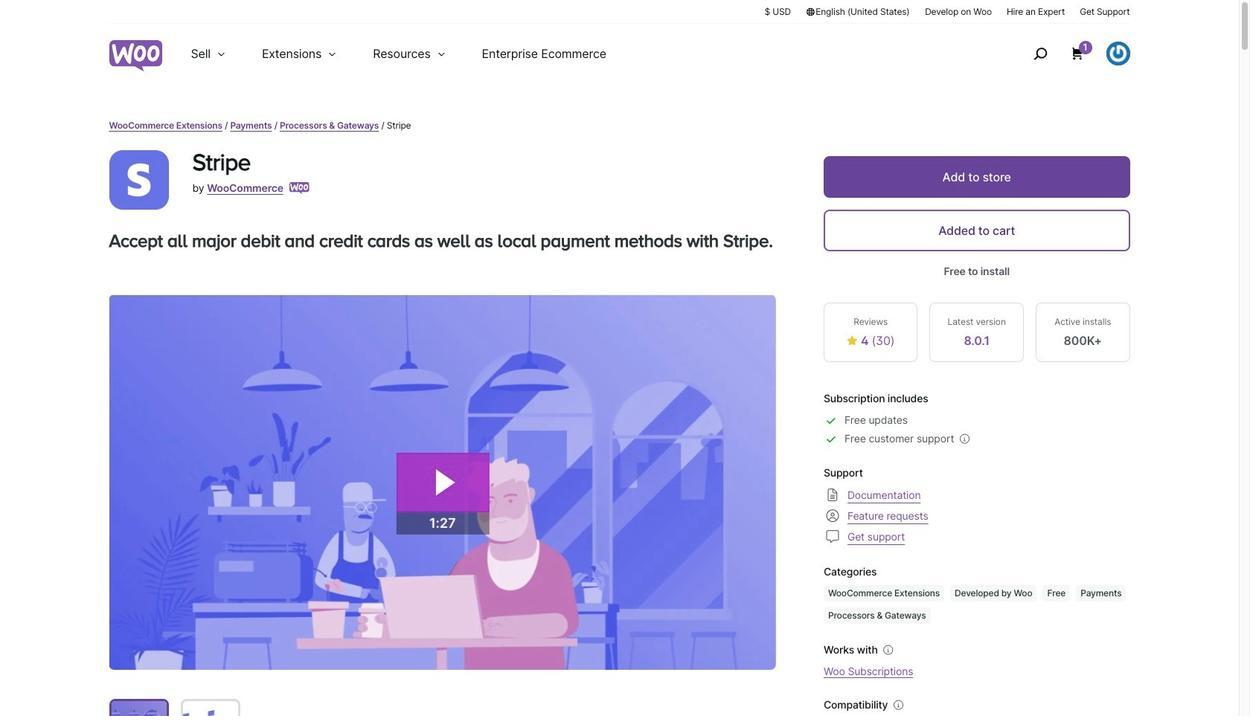Task type: vqa. For each thing, say whether or not it's contained in the screenshot.
product video thumbnail
yes



Task type: locate. For each thing, give the bounding box(es) containing it.
search image
[[1028, 42, 1052, 66]]

product icon image
[[109, 150, 169, 210]]

file lines image
[[824, 486, 842, 504]]

product video thumbnail image
[[111, 702, 166, 717]]

message image
[[824, 528, 842, 546]]

developed by woocommerce image
[[289, 182, 310, 194]]



Task type: describe. For each thing, give the bounding box(es) containing it.
service navigation menu element
[[1002, 29, 1130, 78]]

circle info image
[[891, 698, 906, 713]]

circle info image
[[881, 643, 896, 658]]

open account menu image
[[1107, 42, 1130, 66]]

breadcrumb element
[[109, 119, 1130, 133]]

circle user image
[[824, 507, 842, 525]]



